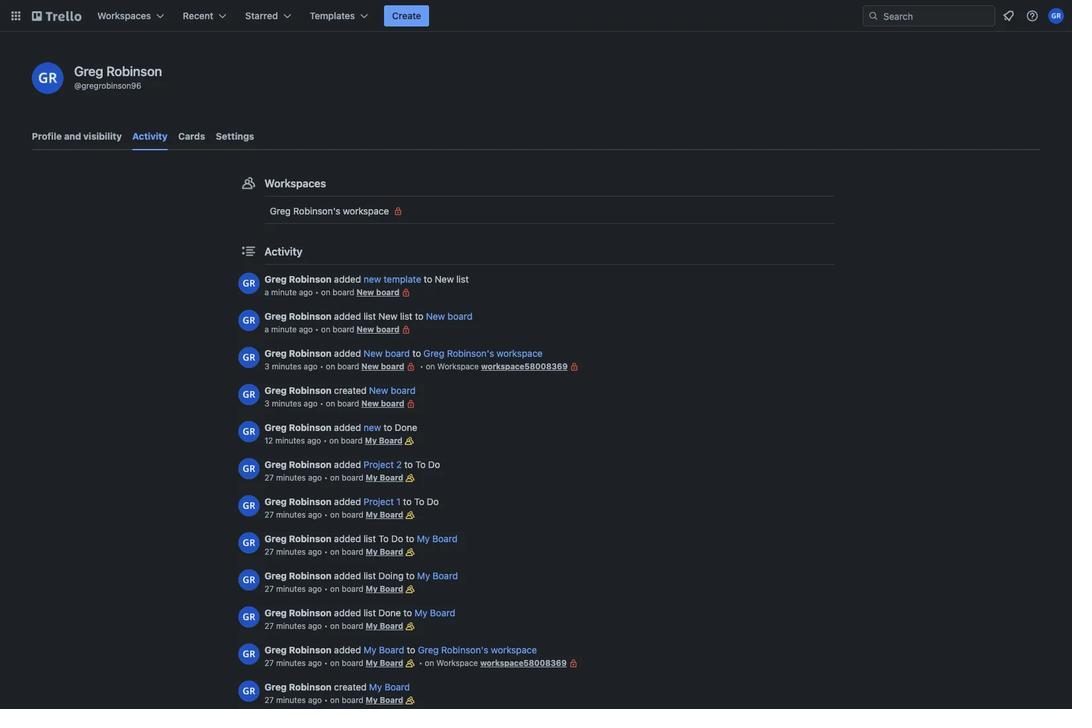 Task type: vqa. For each thing, say whether or not it's contained in the screenshot.


Task type: describe. For each thing, give the bounding box(es) containing it.
added for new
[[334, 311, 361, 322]]

robinson for greg robinson added list doing to my board
[[289, 571, 332, 582]]

on down greg robinson added list doing to my board
[[330, 584, 340, 594]]

7 27 from the top
[[265, 696, 274, 706]]

all members of the workspace can see and edit this board. image for added list doing to
[[404, 583, 417, 596]]

list for added list new list to
[[364, 311, 376, 322]]

search image
[[869, 11, 879, 21]]

• on workspace workspace58008369 for greg robinson added my board to greg robinson's workspace
[[417, 659, 567, 669]]

1
[[397, 496, 401, 508]]

minute for added
[[271, 288, 297, 298]]

to for project 2
[[416, 459, 426, 470]]

• down greg robinson added list doing to my board
[[324, 584, 328, 594]]

greg robinson added new to done
[[265, 422, 418, 433]]

visibility
[[83, 131, 122, 142]]

greg robinson added my board to greg robinson's workspace
[[265, 645, 537, 656]]

to for 2
[[405, 459, 413, 470]]

a minute ago • on board new board for added
[[265, 288, 400, 298]]

and
[[64, 131, 81, 142]]

minute for added list new list to
[[271, 325, 297, 335]]

ago down greg robinson added list done to my board
[[308, 622, 322, 631]]

4 27 from the top
[[265, 584, 274, 594]]

ago down greg robinson added new to done
[[307, 436, 321, 446]]

0 vertical spatial robinson's
[[293, 205, 341, 217]]

ago down a minute ago link
[[299, 325, 313, 335]]

2
[[397, 459, 402, 470]]

minutes for only board members can see and edit this board. icon
[[272, 399, 302, 409]]

templates button
[[302, 5, 376, 27]]

on right a minute ago link
[[321, 288, 331, 298]]

ago down greg robinson added list to do to my board
[[308, 547, 322, 557]]

workspace for my board
[[437, 659, 478, 669]]

this workspace is private. it's not indexed or visible to those outside the workspace. image for greg robinson added my board to greg robinson's workspace
[[567, 657, 580, 671]]

workspace for greg robinson added my board to greg robinson's workspace
[[491, 645, 537, 656]]

robinson for greg robinson @ gregrobinson96
[[106, 64, 162, 79]]

on down greg robinson added list done to my board
[[330, 622, 340, 631]]

a minute ago • on board new board for added list new list to
[[265, 325, 400, 335]]

all members of the workspace can see and edit this board. image for added list to do to
[[404, 546, 417, 559]]

greg robinson @ gregrobinson96
[[74, 64, 162, 91]]

• down greg robinson added list new list to new board
[[315, 325, 319, 335]]

1 horizontal spatial workspaces
[[265, 178, 326, 190]]

greg robinson (gregrobinson96) image inside primary element
[[1049, 8, 1065, 24]]

1 27 minutes ago • on board my board from the top
[[265, 473, 404, 483]]

robinson for greg robinson added list done to my board
[[289, 608, 332, 619]]

3 27 from the top
[[265, 547, 274, 557]]

1 vertical spatial done
[[379, 608, 401, 619]]

12
[[265, 436, 273, 446]]

this workspace is private. it's not indexed or visible to those outside the workspace. image for greg robinson added new board to greg robinson's workspace
[[568, 360, 581, 374]]

to for template
[[424, 274, 433, 285]]

27 minutes ago link for greg robinson added project 2 to to do
[[265, 473, 322, 483]]

list for added list to do to
[[364, 533, 376, 545]]

a for added list new list to
[[265, 325, 269, 335]]

new link
[[364, 422, 381, 433]]

added for to
[[334, 533, 361, 545]]

27 minutes ago link for greg robinson added project 1 to to do
[[265, 510, 322, 520]]

create
[[392, 10, 422, 21]]

0 vertical spatial done
[[395, 422, 418, 433]]

to up greg robinson added list doing to my board
[[406, 533, 415, 545]]

profile and visibility
[[32, 131, 122, 142]]

ago down greg robinson created new board
[[304, 399, 318, 409]]

robinson for greg robinson added new to done
[[289, 422, 332, 433]]

on up greg robinson created new board
[[326, 362, 335, 372]]

6 27 minutes ago • on board my board from the top
[[265, 659, 404, 669]]

do for greg robinson added project 2 to to do
[[428, 459, 441, 470]]

Search field
[[879, 6, 995, 26]]

to for doing
[[406, 571, 415, 582]]

added for to
[[334, 422, 361, 433]]

greg robinson added list done to my board
[[265, 608, 456, 619]]

only board members can see and edit this board. image for to new list
[[400, 286, 413, 300]]

• down greg robinson added list to do to my board
[[324, 547, 328, 557]]

workspace for new board
[[438, 362, 479, 372]]

project 1 link
[[364, 496, 401, 508]]

2 27 minutes ago • on board my board from the top
[[265, 510, 404, 520]]

greg for greg robinson added list done to my board
[[265, 608, 287, 619]]

greg for greg robinson's workspace
[[270, 205, 291, 217]]

greg for greg robinson added my board to greg robinson's workspace
[[265, 645, 287, 656]]

profile
[[32, 131, 62, 142]]

all members of the workspace can see and edit this board. image for 2
[[404, 472, 417, 485]]

to for 1
[[403, 496, 412, 508]]

robinson for greg robinson added new template to new list
[[289, 274, 332, 285]]

• down greg robinson added project 1 to to do
[[324, 510, 328, 520]]

robinson for greg robinson added new board to greg robinson's workspace
[[289, 348, 332, 359]]

added for done
[[334, 608, 361, 619]]

ago down greg robinson added list doing to my board
[[308, 584, 322, 594]]

new template link
[[364, 274, 422, 285]]

settings link
[[216, 125, 254, 148]]

2 3 from the top
[[265, 399, 270, 409]]

added for 1
[[334, 496, 361, 508]]

added for board
[[334, 645, 361, 656]]

settings
[[216, 131, 254, 142]]

on up greg robinson created my board
[[330, 659, 340, 669]]

new for new template
[[364, 274, 381, 285]]

greg for greg robinson added project 1 to to do
[[265, 496, 287, 508]]

4 27 minutes ago • on board my board from the top
[[265, 584, 404, 594]]

on down greg robinson added list to do to my board
[[330, 547, 340, 557]]

workspace58008369 for greg robinson added my board to greg robinson's workspace
[[481, 659, 567, 669]]

list for added list done to
[[364, 608, 376, 619]]

templates
[[310, 10, 355, 21]]

• down greg robinson added list done to my board
[[324, 622, 328, 631]]

• down greg robinson created new board
[[320, 399, 324, 409]]

doing
[[379, 571, 404, 582]]

starred
[[245, 10, 278, 21]]

project for project 2
[[364, 459, 394, 470]]

greg robinson added list doing to my board
[[265, 571, 458, 582]]

greg for greg robinson @ gregrobinson96
[[74, 64, 103, 79]]

robinson's for new board
[[447, 348, 494, 359]]

primary element
[[0, 0, 1073, 32]]

starred button
[[237, 5, 299, 27]]

greg for greg robinson added new to done
[[265, 422, 287, 433]]

greg for greg robinson added list to do to my board
[[265, 533, 287, 545]]

• on workspace workspace58008369 for greg robinson added new board to greg robinson's workspace
[[418, 362, 568, 372]]

greg robinson's workspace link for greg robinson added new board to greg robinson's workspace
[[424, 348, 543, 359]]

minutes for all members of the workspace can see and edit this board. icon related to added list done to
[[276, 622, 306, 631]]

workspace58008369 link for greg robinson added new board to greg robinson's workspace
[[481, 362, 568, 372]]

added for template
[[334, 274, 361, 285]]

• right a minute ago link
[[315, 288, 319, 298]]

ago down the greg robinson added new template to new list
[[299, 288, 313, 298]]

create button
[[384, 5, 430, 27]]

0 vertical spatial activity
[[132, 131, 168, 142]]

gregrobinson96
[[82, 81, 141, 91]]

greg for greg robinson added list new list to new board
[[265, 311, 287, 322]]

ago down greg robinson created my board
[[308, 696, 322, 706]]

sm image
[[392, 205, 405, 218]]

greg robinson created new board
[[265, 385, 416, 396]]

greg robinson (gregrobinson96) image for only board members can see and edit this board. icon
[[238, 384, 259, 406]]

on down greg robinson added new board to greg robinson's workspace
[[426, 362, 435, 372]]

• down greg robinson created my board
[[324, 696, 328, 706]]

workspace58008369 for greg robinson added new board to greg robinson's workspace
[[481, 362, 568, 372]]

• down greg robinson added new to done
[[324, 436, 327, 446]]

• up greg robinson created my board
[[324, 659, 328, 669]]

greg for greg robinson created new board
[[265, 385, 287, 396]]



Task type: locate. For each thing, give the bounding box(es) containing it.
greg robinson (gregrobinson96) image
[[1049, 8, 1065, 24], [238, 347, 259, 368], [238, 570, 259, 591], [238, 644, 259, 665], [238, 681, 259, 702]]

to right 2
[[405, 459, 413, 470]]

robinson
[[106, 64, 162, 79], [289, 274, 332, 285], [289, 311, 332, 322], [289, 348, 332, 359], [289, 385, 332, 396], [289, 422, 332, 433], [289, 459, 332, 470], [289, 496, 332, 508], [289, 533, 332, 545], [289, 571, 332, 582], [289, 608, 332, 619], [289, 645, 332, 656], [289, 682, 332, 693]]

1 created from the top
[[334, 385, 367, 396]]

greg robinson's workspace link for greg robinson added my board to greg robinson's workspace
[[418, 645, 537, 656]]

1 vertical spatial project
[[364, 496, 394, 508]]

greg robinson's workspace link
[[265, 201, 835, 222], [424, 348, 543, 359], [418, 645, 537, 656]]

0 vertical spatial all members of the workspace can see and edit this board. image
[[404, 546, 417, 559]]

7 27 minutes ago • on board my board from the top
[[265, 696, 404, 706]]

• on workspace workspace58008369
[[418, 362, 568, 372], [417, 659, 567, 669]]

added up 12 minutes ago • on board my board on the left bottom of page
[[334, 422, 361, 433]]

new up project 2 link on the bottom of the page
[[364, 422, 381, 433]]

added left project 1 link
[[334, 496, 361, 508]]

1 vertical spatial greg robinson's workspace link
[[424, 348, 543, 359]]

on down greg robinson added project 2 to to do
[[330, 473, 340, 483]]

all members of the workspace can see and edit this board. image down doing
[[404, 583, 417, 596]]

to down greg robinson added list done to my board
[[407, 645, 416, 656]]

robinson for greg robinson added project 1 to to do
[[289, 496, 332, 508]]

list for added list doing to
[[364, 571, 376, 582]]

0 vertical spatial this workspace is private. it's not indexed or visible to those outside the workspace. image
[[568, 360, 581, 374]]

to
[[424, 274, 433, 285], [415, 311, 424, 322], [413, 348, 421, 359], [384, 422, 392, 433], [405, 459, 413, 470], [403, 496, 412, 508], [406, 533, 415, 545], [406, 571, 415, 582], [404, 608, 412, 619], [407, 645, 416, 656]]

only board members can see and edit this board. image
[[400, 286, 413, 300], [400, 323, 413, 337], [405, 360, 418, 374]]

2 project from the top
[[364, 496, 394, 508]]

1 vertical spatial only board members can see and edit this board. image
[[400, 323, 413, 337]]

to right doing
[[406, 571, 415, 582]]

1 vertical spatial • on workspace workspace58008369
[[417, 659, 567, 669]]

• down greg robinson added my board to greg robinson's workspace at the bottom of the page
[[419, 659, 423, 669]]

greg robinson (gregrobinson96) image for all members of the workspace can see and edit this board. icon related to added list done to
[[238, 607, 259, 628]]

back to home image
[[32, 5, 82, 27]]

list left doing
[[364, 571, 376, 582]]

12 minutes ago • on board my board
[[265, 436, 403, 446]]

1 vertical spatial workspace
[[437, 659, 478, 669]]

minutes for to all members of the workspace can see and edit this board. image
[[275, 436, 305, 446]]

board
[[379, 436, 403, 446], [380, 473, 404, 483], [380, 510, 404, 520], [433, 533, 458, 545], [380, 547, 404, 557], [433, 571, 458, 582], [380, 584, 404, 594], [430, 608, 456, 619], [380, 622, 404, 631], [379, 645, 405, 656], [380, 659, 404, 669], [385, 682, 410, 693], [380, 696, 404, 706]]

created for my board
[[334, 682, 367, 693]]

on down greg robinson created my board
[[330, 696, 340, 706]]

0 vertical spatial • on workspace workspace58008369
[[418, 362, 568, 372]]

list right the "template"
[[457, 274, 469, 285]]

to right the 1
[[414, 496, 425, 508]]

0 vertical spatial created
[[334, 385, 367, 396]]

27 minutes ago link down 12 minutes ago link
[[265, 473, 322, 483]]

greg for greg robinson added new template to new list
[[265, 274, 287, 285]]

robinson's
[[293, 205, 341, 217], [447, 348, 494, 359], [442, 645, 489, 656]]

open information menu image
[[1026, 9, 1040, 23]]

minutes for all members of the workspace can see and edit this board. icon corresponding to added list doing to
[[276, 584, 306, 594]]

27 minutes ago link
[[265, 473, 322, 483], [265, 510, 322, 520]]

@
[[74, 81, 82, 91]]

activity
[[132, 131, 168, 142], [265, 246, 303, 258]]

greg for greg robinson added list doing to my board
[[265, 571, 287, 582]]

list up greg robinson added new board to greg robinson's workspace
[[400, 311, 413, 322]]

to
[[416, 459, 426, 470], [414, 496, 425, 508], [379, 533, 389, 545]]

on down greg robinson added project 1 to to do
[[330, 510, 340, 520]]

a for added
[[265, 288, 269, 298]]

0 notifications image
[[1001, 8, 1017, 24]]

1 vertical spatial to
[[414, 496, 425, 508]]

2 vertical spatial workspace
[[491, 645, 537, 656]]

0 vertical spatial a
[[265, 288, 269, 298]]

1 all members of the workspace can see and edit this board. image from the top
[[404, 546, 417, 559]]

added for doing
[[334, 571, 361, 582]]

1 vertical spatial workspaces
[[265, 178, 326, 190]]

added for 2
[[334, 459, 361, 470]]

0 vertical spatial workspace58008369
[[481, 362, 568, 372]]

1 minute from the top
[[271, 288, 297, 298]]

2 vertical spatial all members of the workspace can see and edit this board. image
[[404, 620, 417, 633]]

greg robinson created my board
[[265, 682, 410, 693]]

done
[[395, 422, 418, 433], [379, 608, 401, 619]]

done down only board members can see and edit this board. icon
[[395, 422, 418, 433]]

greg robinson (gregrobinson96) image for all members of the workspace can see and edit this board. icon for added list to do to
[[238, 533, 259, 554]]

0 vertical spatial do
[[428, 459, 441, 470]]

1 new from the top
[[364, 274, 381, 285]]

greg robinson added list new list to new board
[[265, 311, 473, 322]]

1 vertical spatial do
[[427, 496, 439, 508]]

27 minutes ago • on board my board down greg robinson added list doing to my board
[[265, 584, 404, 594]]

greg robinson added project 1 to to do
[[265, 496, 439, 508]]

1 added from the top
[[334, 274, 361, 285]]

project for project 1
[[364, 496, 394, 508]]

ago up greg robinson created my board
[[308, 659, 322, 669]]

• down greg robinson added new board to greg robinson's workspace
[[420, 362, 424, 372]]

only board members can see and edit this board. image down the "template"
[[400, 286, 413, 300]]

27
[[265, 473, 274, 483], [265, 510, 274, 520], [265, 547, 274, 557], [265, 584, 274, 594], [265, 622, 274, 631], [265, 659, 274, 669], [265, 696, 274, 706]]

to right the 1
[[403, 496, 412, 508]]

workspace
[[343, 205, 389, 217], [497, 348, 543, 359], [491, 645, 537, 656]]

added down 12 minutes ago • on board my board on the left bottom of page
[[334, 459, 361, 470]]

my
[[365, 436, 377, 446], [366, 473, 378, 483], [366, 510, 378, 520], [417, 533, 430, 545], [366, 547, 378, 557], [417, 571, 430, 582], [366, 584, 378, 594], [415, 608, 428, 619], [366, 622, 378, 631], [364, 645, 377, 656], [366, 659, 378, 669], [369, 682, 382, 693], [366, 696, 378, 706]]

1 horizontal spatial activity
[[265, 246, 303, 258]]

0 vertical spatial 3
[[265, 362, 270, 372]]

greg robinson added new template to new list
[[265, 274, 469, 285]]

minutes for all members of the workspace can see and edit this board. image for 2
[[276, 473, 306, 483]]

2 vertical spatial to
[[379, 533, 389, 545]]

2 minute from the top
[[271, 325, 297, 335]]

minute
[[271, 288, 297, 298], [271, 325, 297, 335]]

2 created from the top
[[334, 682, 367, 693]]

0 vertical spatial workspace
[[343, 205, 389, 217]]

greg robinson (gregrobinson96) image
[[32, 62, 64, 94], [238, 273, 259, 294], [238, 310, 259, 331], [238, 384, 259, 406], [238, 421, 259, 443], [238, 459, 259, 480], [238, 496, 259, 517], [238, 533, 259, 554], [238, 607, 259, 628]]

3 minutes ago • on board new board down greg robinson created new board
[[265, 399, 405, 409]]

2 all members of the workspace can see and edit this board. image from the top
[[404, 583, 417, 596]]

new
[[364, 274, 381, 285], [364, 422, 381, 433]]

0 vertical spatial greg robinson's workspace link
[[265, 201, 835, 222]]

27 minutes ago • on board my board down greg robinson added project 1 to to do
[[265, 510, 404, 520]]

created up greg robinson added new to done
[[334, 385, 367, 396]]

to up greg robinson added new board to greg robinson's workspace
[[415, 311, 424, 322]]

27 minutes ago • on board my board
[[265, 473, 404, 483], [265, 510, 404, 520], [265, 547, 404, 557], [265, 584, 404, 594], [265, 622, 404, 631], [265, 659, 404, 669], [265, 696, 404, 706]]

1 vertical spatial 3 minutes ago • on board new board
[[265, 399, 405, 409]]

3 added from the top
[[334, 348, 361, 359]]

27 minutes ago • on board my board down greg robinson added list done to my board
[[265, 622, 404, 631]]

to for project 1
[[414, 496, 425, 508]]

activity up a minute ago link
[[265, 246, 303, 258]]

1 vertical spatial workspace58008369 link
[[481, 659, 567, 669]]

workspaces button
[[89, 5, 172, 27]]

1 vertical spatial this workspace is private. it's not indexed or visible to those outside the workspace. image
[[567, 657, 580, 671]]

created
[[334, 385, 367, 396], [334, 682, 367, 693]]

greg for greg robinson added project 2 to to do
[[265, 459, 287, 470]]

1 a from the top
[[265, 288, 269, 298]]

all members of the workspace can see and edit this board. image
[[404, 546, 417, 559], [404, 583, 417, 596], [404, 620, 417, 633]]

2 vertical spatial greg robinson's workspace link
[[418, 645, 537, 656]]

1 vertical spatial workspace
[[497, 348, 543, 359]]

greg robinson's workspace
[[270, 205, 389, 217]]

0 vertical spatial a minute ago • on board new board
[[265, 288, 400, 298]]

1 vertical spatial created
[[334, 682, 367, 693]]

robinson for greg robinson created my board
[[289, 682, 332, 693]]

2 added from the top
[[334, 311, 361, 322]]

27 minutes ago link down greg robinson added project 1 to to do
[[265, 510, 322, 520]]

to for board
[[407, 645, 416, 656]]

project left 2
[[364, 459, 394, 470]]

to up only board members can see and edit this board. icon
[[413, 348, 421, 359]]

added down greg robinson added list doing to my board
[[334, 608, 361, 619]]

greg robinson added project 2 to to do
[[265, 459, 441, 470]]

3 minutes ago • on board new board
[[265, 362, 405, 372], [265, 399, 405, 409]]

robinson inside greg robinson @ gregrobinson96
[[106, 64, 162, 79]]

1 vertical spatial 27 minutes ago link
[[265, 510, 322, 520]]

27 minutes ago • on board my board down greg robinson created my board
[[265, 696, 404, 706]]

0 vertical spatial only board members can see and edit this board. image
[[400, 286, 413, 300]]

1 3 minutes ago • on board new board from the top
[[265, 362, 405, 372]]

0 vertical spatial project
[[364, 459, 394, 470]]

all members of the workspace can see and edit this board. image up greg robinson added my board to greg robinson's workspace at the bottom of the page
[[404, 620, 417, 633]]

0 vertical spatial minute
[[271, 288, 297, 298]]

3 minutes ago • on board new board up greg robinson created new board
[[265, 362, 405, 372]]

1 vertical spatial workspace58008369
[[481, 659, 567, 669]]

this workspace is private. it's not indexed or visible to those outside the workspace. image
[[568, 360, 581, 374], [567, 657, 580, 671]]

to right 2
[[416, 459, 426, 470]]

all members of the workspace can see and edit this board. image for 1
[[404, 509, 417, 522]]

2 27 from the top
[[265, 510, 274, 520]]

workspace for greg robinson added new board to greg robinson's workspace
[[497, 348, 543, 359]]

0 vertical spatial workspaces
[[97, 10, 151, 21]]

robinson's for my board
[[442, 645, 489, 656]]

to right new 'link'
[[384, 422, 392, 433]]

robinson for greg robinson added list new list to new board
[[289, 311, 332, 322]]

2 vertical spatial robinson's
[[442, 645, 489, 656]]

0 vertical spatial to
[[416, 459, 426, 470]]

minutes for all members of the workspace can see and edit this board. icon for added list to do to
[[276, 547, 306, 557]]

1 a minute ago • on board new board from the top
[[265, 288, 400, 298]]

0 vertical spatial workspace58008369 link
[[481, 362, 568, 372]]

27 minutes ago • on board my board down greg robinson added list to do to my board
[[265, 547, 404, 557]]

cards link
[[178, 125, 205, 148]]

project 2 link
[[364, 459, 402, 470]]

2 3 minutes ago • on board new board from the top
[[265, 399, 405, 409]]

1 3 from the top
[[265, 362, 270, 372]]

a minute ago link
[[265, 288, 313, 298]]

• down greg robinson added project 2 to to do
[[324, 473, 328, 483]]

7 added from the top
[[334, 533, 361, 545]]

greg robinson (gregrobinson96) image for only board members can see and edit this board. image corresponding to greg robinson added list new list to new board
[[238, 310, 259, 331]]

robinson for greg robinson added my board to greg robinson's workspace
[[289, 645, 332, 656]]

all members of the workspace can see and edit this board. image
[[403, 435, 416, 448], [404, 472, 417, 485], [404, 509, 417, 522], [404, 657, 417, 671], [404, 694, 417, 708]]

on
[[321, 288, 331, 298], [321, 325, 331, 335], [326, 362, 335, 372], [426, 362, 435, 372], [326, 399, 335, 409], [330, 436, 339, 446], [330, 473, 340, 483], [330, 510, 340, 520], [330, 547, 340, 557], [330, 584, 340, 594], [330, 622, 340, 631], [330, 659, 340, 669], [425, 659, 434, 669], [330, 696, 340, 706]]

3 27 minutes ago • on board my board from the top
[[265, 547, 404, 557]]

do right 2
[[428, 459, 441, 470]]

1 project from the top
[[364, 459, 394, 470]]

0 vertical spatial 3 minutes ago • on board new board
[[265, 362, 405, 372]]

workspaces
[[97, 10, 151, 21], [265, 178, 326, 190]]

greg for greg robinson created my board
[[265, 682, 287, 693]]

8 added from the top
[[334, 571, 361, 582]]

do for greg robinson added project 1 to to do
[[427, 496, 439, 508]]

only board members can see and edit this board. image
[[405, 398, 418, 411]]

profile and visibility link
[[32, 125, 122, 148]]

to for done
[[404, 608, 412, 619]]

new
[[435, 274, 454, 285], [357, 288, 374, 298], [379, 311, 398, 322], [426, 311, 445, 322], [357, 325, 374, 335], [364, 348, 383, 359], [362, 362, 379, 372], [369, 385, 388, 396], [362, 399, 379, 409]]

0 vertical spatial 27 minutes ago link
[[265, 473, 322, 483]]

workspace down greg robinson added my board to greg robinson's workspace at the bottom of the page
[[437, 659, 478, 669]]

greg robinson (gregrobinson96) image for to all members of the workspace can see and edit this board. image
[[238, 421, 259, 443]]

1 27 from the top
[[265, 473, 274, 483]]

done down doing
[[379, 608, 401, 619]]

a minute ago • on board new board down greg robinson added list new list to new board
[[265, 325, 400, 335]]

5 27 from the top
[[265, 622, 274, 631]]

on down greg robinson added my board to greg robinson's workspace at the bottom of the page
[[425, 659, 434, 669]]

1 vertical spatial all members of the workspace can see and edit this board. image
[[404, 583, 417, 596]]

greg robinson (gregrobinson96) image for only board members can see and edit this board. image for to new list
[[238, 273, 259, 294]]

new for new
[[364, 422, 381, 433]]

27 minutes ago • on board my board up greg robinson created my board
[[265, 659, 404, 669]]

•
[[315, 288, 319, 298], [315, 325, 319, 335], [320, 362, 324, 372], [420, 362, 424, 372], [320, 399, 324, 409], [324, 436, 327, 446], [324, 473, 328, 483], [324, 510, 328, 520], [324, 547, 328, 557], [324, 584, 328, 594], [324, 622, 328, 631], [324, 659, 328, 669], [419, 659, 423, 669], [324, 696, 328, 706]]

greg for greg robinson added new board to greg robinson's workspace
[[265, 348, 287, 359]]

0 horizontal spatial workspaces
[[97, 10, 151, 21]]

all members of the workspace can see and edit this board. image up doing
[[404, 546, 417, 559]]

0 horizontal spatial activity
[[132, 131, 168, 142]]

workspaces up greg robinson's workspace at the left
[[265, 178, 326, 190]]

• up greg robinson created new board
[[320, 362, 324, 372]]

recent
[[183, 10, 214, 21]]

only board members can see and edit this board. image for to
[[405, 360, 418, 374]]

list up greg robinson added list doing to my board
[[364, 533, 376, 545]]

project left the 1
[[364, 496, 394, 508]]

10 added from the top
[[334, 645, 361, 656]]

activity left cards
[[132, 131, 168, 142]]

recent button
[[175, 5, 235, 27]]

do
[[428, 459, 441, 470], [427, 496, 439, 508], [391, 533, 403, 545]]

1 vertical spatial activity
[[265, 246, 303, 258]]

4 added from the top
[[334, 422, 361, 433]]

project
[[364, 459, 394, 470], [364, 496, 394, 508]]

only board members can see and edit this board. image down greg robinson added new board to greg robinson's workspace
[[405, 360, 418, 374]]

1 vertical spatial new
[[364, 422, 381, 433]]

added
[[334, 274, 361, 285], [334, 311, 361, 322], [334, 348, 361, 359], [334, 422, 361, 433], [334, 459, 361, 470], [334, 496, 361, 508], [334, 533, 361, 545], [334, 571, 361, 582], [334, 608, 361, 619], [334, 645, 361, 656]]

ago
[[299, 288, 313, 298], [299, 325, 313, 335], [304, 362, 318, 372], [304, 399, 318, 409], [307, 436, 321, 446], [308, 473, 322, 483], [308, 510, 322, 520], [308, 547, 322, 557], [308, 584, 322, 594], [308, 622, 322, 631], [308, 659, 322, 669], [308, 696, 322, 706]]

27 minutes ago • on board my board down greg robinson added project 2 to to do
[[265, 473, 404, 483]]

5 added from the top
[[334, 459, 361, 470]]

2 a minute ago • on board new board from the top
[[265, 325, 400, 335]]

list down greg robinson added list doing to my board
[[364, 608, 376, 619]]

robinson for greg robinson added project 2 to to do
[[289, 459, 332, 470]]

robinson for greg robinson added list to do to my board
[[289, 533, 332, 545]]

2 27 minutes ago link from the top
[[265, 510, 322, 520]]

greg robinson (gregrobinson96) image for all members of the workspace can see and edit this board. image related to 1
[[238, 496, 259, 517]]

workspace
[[438, 362, 479, 372], [437, 659, 478, 669]]

created down greg robinson added my board to greg robinson's workspace at the bottom of the page
[[334, 682, 367, 693]]

greg robinson (gregrobinson96) image for all members of the workspace can see and edit this board. image for 2
[[238, 459, 259, 480]]

added up greg robinson added list done to my board
[[334, 571, 361, 582]]

to right the "template"
[[424, 274, 433, 285]]

1 vertical spatial a minute ago • on board new board
[[265, 325, 400, 335]]

to down project 1 link
[[379, 533, 389, 545]]

minutes
[[272, 362, 302, 372], [272, 399, 302, 409], [275, 436, 305, 446], [276, 473, 306, 483], [276, 510, 306, 520], [276, 547, 306, 557], [276, 584, 306, 594], [276, 622, 306, 631], [276, 659, 306, 669], [276, 696, 306, 706]]

added up greg robinson created new board
[[334, 348, 361, 359]]

6 added from the top
[[334, 496, 361, 508]]

ago down greg robinson added project 1 to to do
[[308, 510, 322, 520]]

1 27 minutes ago link from the top
[[265, 473, 322, 483]]

created for new board
[[334, 385, 367, 396]]

2 vertical spatial only board members can see and edit this board. image
[[405, 360, 418, 374]]

greg
[[74, 64, 103, 79], [270, 205, 291, 217], [265, 274, 287, 285], [265, 311, 287, 322], [265, 348, 287, 359], [424, 348, 445, 359], [265, 385, 287, 396], [265, 422, 287, 433], [265, 459, 287, 470], [265, 496, 287, 508], [265, 533, 287, 545], [265, 571, 287, 582], [265, 608, 287, 619], [265, 645, 287, 656], [418, 645, 439, 656], [265, 682, 287, 693]]

0 vertical spatial new
[[364, 274, 381, 285]]

a
[[265, 288, 269, 298], [265, 325, 269, 335]]

2 new from the top
[[364, 422, 381, 433]]

ago down greg robinson added project 2 to to do
[[308, 473, 322, 483]]

on down greg robinson created new board
[[326, 399, 335, 409]]

board
[[333, 288, 355, 298], [376, 288, 400, 298], [448, 311, 473, 322], [333, 325, 355, 335], [376, 325, 400, 335], [385, 348, 410, 359], [338, 362, 359, 372], [381, 362, 405, 372], [391, 385, 416, 396], [338, 399, 359, 409], [381, 399, 405, 409], [341, 436, 363, 446], [342, 473, 364, 483], [342, 510, 364, 520], [342, 547, 364, 557], [342, 584, 364, 594], [342, 622, 364, 631], [342, 659, 364, 669], [342, 696, 364, 706]]

minutes for all members of the workspace can see and edit this board. image related to 1
[[276, 510, 306, 520]]

workspaces up greg robinson @ gregrobinson96
[[97, 10, 151, 21]]

on down greg robinson added new to done
[[330, 436, 339, 446]]

activity link
[[132, 125, 168, 150]]

a minute ago • on board new board down the greg robinson added new template to new list
[[265, 288, 400, 298]]

1 vertical spatial robinson's
[[447, 348, 494, 359]]

workspace58008369 link for greg robinson added my board to greg robinson's workspace
[[481, 659, 567, 669]]

only board members can see and edit this board. image for greg robinson added list new list to new board
[[400, 323, 413, 337]]

all members of the workspace can see and edit this board. image for to
[[403, 435, 416, 448]]

added up greg robinson created my board
[[334, 645, 361, 656]]

workspace58008369
[[481, 362, 568, 372], [481, 659, 567, 669]]

only board members can see and edit this board. image up greg robinson added new board to greg robinson's workspace
[[400, 323, 413, 337]]

to up greg robinson added my board to greg robinson's workspace at the bottom of the page
[[404, 608, 412, 619]]

1 vertical spatial 3
[[265, 399, 270, 409]]

all members of the workspace can see and edit this board. image for added list done to
[[404, 620, 417, 633]]

do right the 1
[[427, 496, 439, 508]]

do down the 1
[[391, 533, 403, 545]]

12 minutes ago link
[[265, 436, 321, 446]]

1 vertical spatial a
[[265, 325, 269, 335]]

added down the greg robinson added new template to new list
[[334, 311, 361, 322]]

a minute ago • on board new board
[[265, 288, 400, 298], [265, 325, 400, 335]]

3 all members of the workspace can see and edit this board. image from the top
[[404, 620, 417, 633]]

5 27 minutes ago • on board my board from the top
[[265, 622, 404, 631]]

to for board
[[413, 348, 421, 359]]

2 vertical spatial do
[[391, 533, 403, 545]]

2 a from the top
[[265, 325, 269, 335]]

switch to… image
[[9, 9, 23, 23]]

6 27 from the top
[[265, 659, 274, 669]]

workspace58008369 link
[[481, 362, 568, 372], [481, 659, 567, 669]]

greg robinson added list to do to my board
[[265, 533, 458, 545]]

workspace down greg robinson added new board to greg robinson's workspace
[[438, 362, 479, 372]]

new left the "template"
[[364, 274, 381, 285]]

cards
[[178, 131, 205, 142]]

added down greg robinson added project 1 to to do
[[334, 533, 361, 545]]

template
[[384, 274, 422, 285]]

workspaces inside 'dropdown button'
[[97, 10, 151, 21]]

1 vertical spatial minute
[[271, 325, 297, 335]]

added for board
[[334, 348, 361, 359]]

ago up greg robinson created new board
[[304, 362, 318, 372]]

greg robinson added new board to greg robinson's workspace
[[265, 348, 543, 359]]

greg inside greg robinson @ gregrobinson96
[[74, 64, 103, 79]]

my board link
[[365, 436, 403, 446], [366, 473, 404, 483], [366, 510, 404, 520], [417, 533, 458, 545], [366, 547, 404, 557], [417, 571, 458, 582], [366, 584, 404, 594], [415, 608, 456, 619], [366, 622, 404, 631], [364, 645, 405, 656], [366, 659, 404, 669], [369, 682, 410, 693], [366, 696, 404, 706]]

on down greg robinson added list new list to new board
[[321, 325, 331, 335]]

3
[[265, 362, 270, 372], [265, 399, 270, 409]]

0 vertical spatial workspace
[[438, 362, 479, 372]]

robinson for greg robinson created new board
[[289, 385, 332, 396]]

new board link
[[357, 288, 400, 298], [426, 311, 473, 322], [357, 325, 400, 335], [364, 348, 410, 359], [362, 362, 405, 372], [369, 385, 416, 396], [362, 399, 405, 409]]

list
[[457, 274, 469, 285], [364, 311, 376, 322], [400, 311, 413, 322], [364, 533, 376, 545], [364, 571, 376, 582], [364, 608, 376, 619]]

9 added from the top
[[334, 608, 361, 619]]



